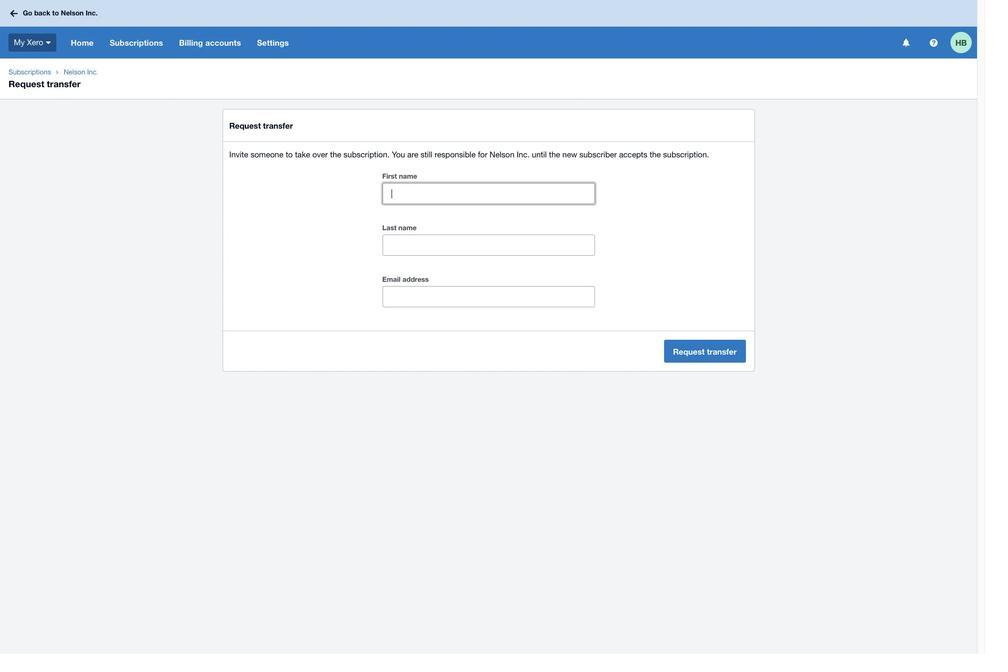 Task type: locate. For each thing, give the bounding box(es) containing it.
2 vertical spatial transfer
[[707, 346, 737, 356]]

nelson right for
[[490, 150, 515, 159]]

until
[[532, 150, 547, 159]]

to for back
[[52, 9, 59, 17]]

name right first at top left
[[399, 172, 417, 180]]

0 horizontal spatial subscription.
[[344, 150, 390, 159]]

subscription. right accepts
[[664, 150, 710, 159]]

navigation inside banner
[[63, 27, 896, 58]]

0 horizontal spatial subscriptions
[[9, 68, 51, 76]]

request transfer button
[[665, 340, 746, 363]]

name right last at top left
[[399, 223, 417, 232]]

settings
[[257, 38, 289, 47]]

home
[[71, 38, 94, 47]]

inc. left until
[[517, 150, 530, 159]]

2 horizontal spatial transfer
[[707, 346, 737, 356]]

Last name field
[[383, 235, 595, 255]]

2 vertical spatial request
[[674, 346, 705, 356]]

request transfer
[[9, 78, 81, 89], [229, 121, 293, 130], [674, 346, 737, 356]]

1 horizontal spatial subscription.
[[664, 150, 710, 159]]

settings button
[[249, 27, 297, 58]]

1 vertical spatial to
[[286, 150, 293, 159]]

2 horizontal spatial request
[[674, 346, 705, 356]]

the right accepts
[[650, 150, 661, 159]]

to
[[52, 9, 59, 17], [286, 150, 293, 159]]

0 vertical spatial request transfer
[[9, 78, 81, 89]]

the left new
[[549, 150, 561, 159]]

are
[[408, 150, 419, 159]]

0 vertical spatial to
[[52, 9, 59, 17]]

inc.
[[86, 9, 98, 17], [87, 68, 98, 76], [517, 150, 530, 159]]

the
[[330, 150, 342, 159], [549, 150, 561, 159], [650, 150, 661, 159]]

1 vertical spatial name
[[399, 223, 417, 232]]

1 vertical spatial transfer
[[263, 121, 293, 130]]

1 vertical spatial request
[[229, 121, 261, 130]]

0 horizontal spatial the
[[330, 150, 342, 159]]

1 vertical spatial subscriptions link
[[4, 67, 55, 78]]

0 vertical spatial svg image
[[10, 10, 18, 17]]

responsible
[[435, 150, 476, 159]]

svg image
[[10, 10, 18, 17], [903, 39, 910, 47]]

to left the take
[[286, 150, 293, 159]]

2 vertical spatial request transfer
[[674, 346, 737, 356]]

0 vertical spatial name
[[399, 172, 417, 180]]

email
[[383, 275, 401, 283]]

first name
[[383, 172, 417, 180]]

0 horizontal spatial svg image
[[10, 10, 18, 17]]

0 horizontal spatial request
[[9, 78, 44, 89]]

billing
[[179, 38, 203, 47]]

0 horizontal spatial to
[[52, 9, 59, 17]]

my xero button
[[0, 27, 63, 58]]

nelson right back
[[61, 9, 84, 17]]

0 vertical spatial subscriptions link
[[102, 27, 171, 58]]

0 vertical spatial subscriptions
[[110, 38, 163, 47]]

subscription.
[[344, 150, 390, 159], [664, 150, 710, 159]]

2 vertical spatial nelson
[[490, 150, 515, 159]]

nelson down home link
[[64, 68, 85, 76]]

2 horizontal spatial the
[[650, 150, 661, 159]]

0 vertical spatial transfer
[[47, 78, 81, 89]]

inc. up home
[[86, 9, 98, 17]]

accepts
[[620, 150, 648, 159]]

subscriptions
[[110, 38, 163, 47], [9, 68, 51, 76]]

transfer
[[47, 78, 81, 89], [263, 121, 293, 130], [707, 346, 737, 356]]

1 horizontal spatial request transfer
[[229, 121, 293, 130]]

the right over
[[330, 150, 342, 159]]

1 vertical spatial request transfer
[[229, 121, 293, 130]]

still
[[421, 150, 433, 159]]

name
[[399, 172, 417, 180], [399, 223, 417, 232]]

1 horizontal spatial request
[[229, 121, 261, 130]]

navigation containing home
[[63, 27, 896, 58]]

transfer inside request transfer button
[[707, 346, 737, 356]]

go
[[23, 9, 32, 17]]

hb
[[956, 37, 968, 47]]

to right back
[[52, 9, 59, 17]]

1 horizontal spatial subscriptions
[[110, 38, 163, 47]]

1 vertical spatial subscriptions
[[9, 68, 51, 76]]

svg image
[[930, 39, 938, 47], [46, 41, 51, 44]]

navigation
[[63, 27, 896, 58]]

2 horizontal spatial request transfer
[[674, 346, 737, 356]]

my
[[14, 38, 25, 47]]

subscriptions for the right subscriptions link
[[110, 38, 163, 47]]

svg image inside my xero popup button
[[46, 41, 51, 44]]

0 horizontal spatial svg image
[[46, 41, 51, 44]]

1 horizontal spatial to
[[286, 150, 293, 159]]

1 vertical spatial svg image
[[903, 39, 910, 47]]

subscription. up first at top left
[[344, 150, 390, 159]]

svg image left hb
[[930, 39, 938, 47]]

inc. down home
[[87, 68, 98, 76]]

0 horizontal spatial transfer
[[47, 78, 81, 89]]

request
[[9, 78, 44, 89], [229, 121, 261, 130], [674, 346, 705, 356]]

subscriptions inside navigation
[[110, 38, 163, 47]]

0 vertical spatial inc.
[[86, 9, 98, 17]]

someone
[[251, 150, 284, 159]]

take
[[295, 150, 310, 159]]

nelson
[[61, 9, 84, 17], [64, 68, 85, 76], [490, 150, 515, 159]]

banner
[[0, 0, 978, 58]]

1 the from the left
[[330, 150, 342, 159]]

1 horizontal spatial the
[[549, 150, 561, 159]]

request inside button
[[674, 346, 705, 356]]

name for last name
[[399, 223, 417, 232]]

nelson inc. link
[[60, 67, 103, 78]]

subscriptions link
[[102, 27, 171, 58], [4, 67, 55, 78]]

go back to nelson inc. link
[[6, 4, 104, 23]]

svg image right xero
[[46, 41, 51, 44]]

invite someone to take over the subscription. you are still responsible for nelson inc. until the new subscriber accepts the subscription.
[[229, 150, 710, 159]]



Task type: vqa. For each thing, say whether or not it's contained in the screenshot.
2nd your from the right
no



Task type: describe. For each thing, give the bounding box(es) containing it.
nelson inc.
[[64, 68, 98, 76]]

First name field
[[383, 183, 595, 204]]

1 horizontal spatial subscriptions link
[[102, 27, 171, 58]]

0 vertical spatial request
[[9, 78, 44, 89]]

home link
[[63, 27, 102, 58]]

2 vertical spatial inc.
[[517, 150, 530, 159]]

to for someone
[[286, 150, 293, 159]]

banner containing hb
[[0, 0, 978, 58]]

1 vertical spatial inc.
[[87, 68, 98, 76]]

xero
[[27, 38, 43, 47]]

name for first name
[[399, 172, 417, 180]]

email address
[[383, 275, 429, 283]]

billing accounts link
[[171, 27, 249, 58]]

2 the from the left
[[549, 150, 561, 159]]

over
[[313, 150, 328, 159]]

go back to nelson inc.
[[23, 9, 98, 17]]

1 horizontal spatial transfer
[[263, 121, 293, 130]]

subscriptions for leftmost subscriptions link
[[9, 68, 51, 76]]

request transfer inside button
[[674, 346, 737, 356]]

billing accounts
[[179, 38, 241, 47]]

you
[[392, 150, 405, 159]]

0 horizontal spatial request transfer
[[9, 78, 81, 89]]

0 horizontal spatial subscriptions link
[[4, 67, 55, 78]]

accounts
[[205, 38, 241, 47]]

last
[[383, 223, 397, 232]]

for
[[478, 150, 488, 159]]

first
[[383, 172, 397, 180]]

inc. inside banner
[[86, 9, 98, 17]]

hb button
[[951, 27, 978, 58]]

back
[[34, 9, 50, 17]]

invite
[[229, 150, 248, 159]]

subscriber
[[580, 150, 617, 159]]

new
[[563, 150, 578, 159]]

3 the from the left
[[650, 150, 661, 159]]

1 vertical spatial nelson
[[64, 68, 85, 76]]

last name
[[383, 223, 417, 232]]

Email address field
[[383, 287, 595, 307]]

0 vertical spatial nelson
[[61, 9, 84, 17]]

1 horizontal spatial svg image
[[903, 39, 910, 47]]

1 subscription. from the left
[[344, 150, 390, 159]]

address
[[403, 275, 429, 283]]

my xero
[[14, 38, 43, 47]]

1 horizontal spatial svg image
[[930, 39, 938, 47]]

2 subscription. from the left
[[664, 150, 710, 159]]

svg image inside the go back to nelson inc. link
[[10, 10, 18, 17]]



